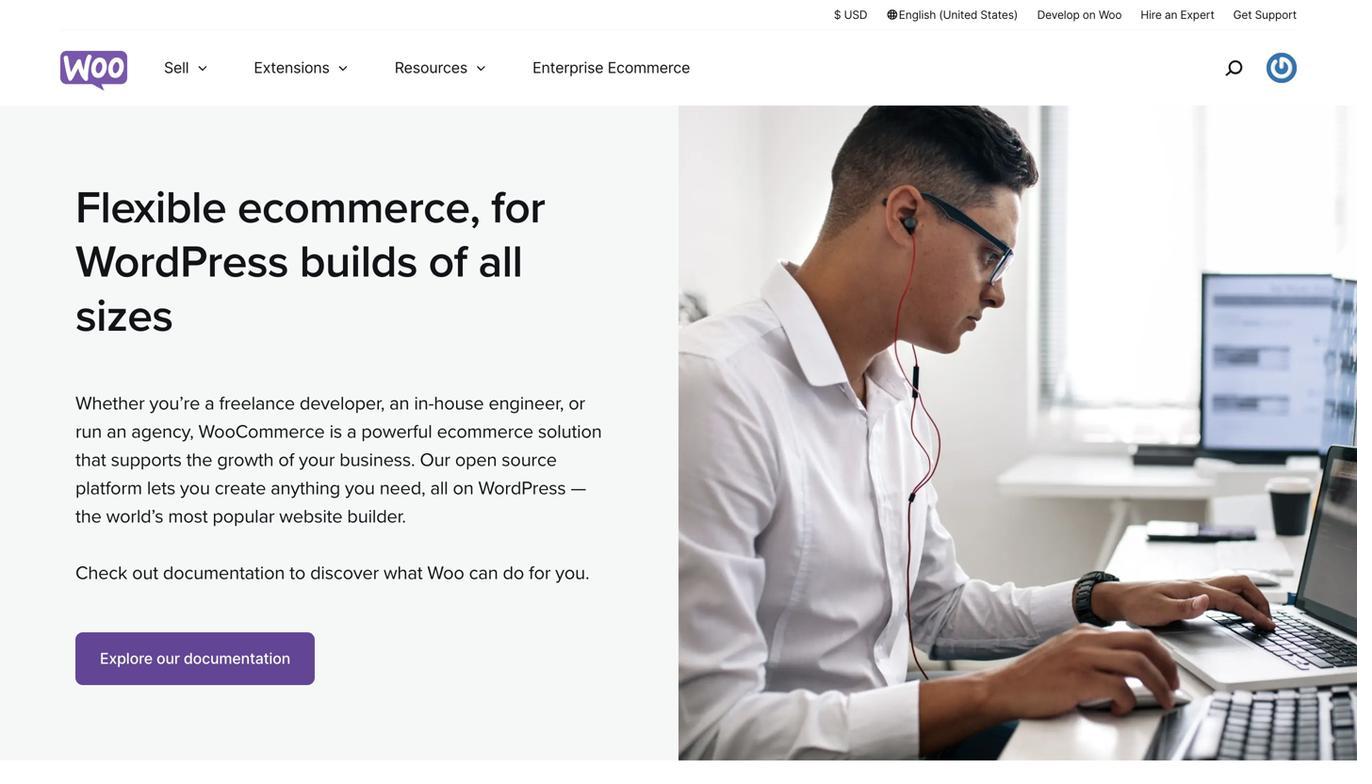 Task type: locate. For each thing, give the bounding box(es) containing it.
usd
[[845, 8, 868, 22]]

1 vertical spatial of
[[279, 449, 294, 471]]

do
[[503, 562, 524, 584]]

on right the develop
[[1083, 8, 1096, 22]]

check out documentation to discover what woo can do for you.
[[75, 562, 590, 584]]

freelance
[[219, 392, 295, 415]]

1 vertical spatial wordpress
[[479, 477, 566, 500]]

1 vertical spatial a
[[347, 420, 357, 443]]

documentation for out
[[163, 562, 285, 584]]

1 vertical spatial woo
[[428, 562, 465, 584]]

popular
[[213, 505, 275, 528]]

run
[[75, 420, 102, 443]]

powerful
[[362, 420, 432, 443]]

english (united states) button
[[887, 7, 1019, 23]]

the down the platform
[[75, 505, 102, 528]]

flexible
[[75, 181, 226, 235]]

1 horizontal spatial of
[[429, 235, 467, 290]]

sell button
[[141, 30, 231, 106]]

states)
[[981, 8, 1018, 22]]

woocommerce
[[198, 420, 325, 443]]

0 horizontal spatial you
[[180, 477, 210, 500]]

on inside whether you're a freelance developer, an in-house engineer, or run an agency, woocommerce is a powerful ecommerce solution that supports the growth of your business. our open source platform lets you create anything you need, all on wordpress — the world's most popular website builder.
[[453, 477, 474, 500]]

0 horizontal spatial on
[[453, 477, 474, 500]]

hire an expert link
[[1141, 7, 1215, 23]]

1 horizontal spatial wordpress
[[479, 477, 566, 500]]

0 vertical spatial all
[[479, 235, 523, 290]]

for
[[491, 181, 545, 235], [529, 562, 551, 584]]

open
[[455, 449, 497, 471]]

1 horizontal spatial all
[[479, 235, 523, 290]]

in-
[[414, 392, 434, 415]]

developer,
[[300, 392, 385, 415]]

enterprise
[[533, 58, 604, 77]]

documentation
[[163, 562, 285, 584], [184, 650, 291, 668]]

documentation down popular
[[163, 562, 285, 584]]

woo left hire
[[1099, 8, 1123, 22]]

1 horizontal spatial woo
[[1099, 8, 1123, 22]]

on down "open"
[[453, 477, 474, 500]]

wordpress inside whether you're a freelance developer, an in-house engineer, or run an agency, woocommerce is a powerful ecommerce solution that supports the growth of your business. our open source platform lets you create anything you need, all on wordpress — the world's most popular website builder.
[[479, 477, 566, 500]]

of right builds
[[429, 235, 467, 290]]

0 vertical spatial for
[[491, 181, 545, 235]]

that
[[75, 449, 106, 471]]

0 vertical spatial of
[[429, 235, 467, 290]]

0 horizontal spatial of
[[279, 449, 294, 471]]

enterprise ecommerce link
[[510, 30, 713, 106]]

check
[[75, 562, 127, 584]]

the
[[186, 449, 213, 471], [75, 505, 102, 528]]

service navigation menu element
[[1185, 37, 1298, 99]]

an left in-
[[390, 392, 410, 415]]

all
[[479, 235, 523, 290], [430, 477, 448, 500]]

wordpress
[[75, 235, 289, 290], [479, 477, 566, 500]]

1 vertical spatial documentation
[[184, 650, 291, 668]]

1 horizontal spatial the
[[186, 449, 213, 471]]

an right run
[[107, 420, 127, 443]]

of left your
[[279, 449, 294, 471]]

our
[[420, 449, 451, 471]]

whether
[[75, 392, 145, 415]]

on
[[1083, 8, 1096, 22], [453, 477, 474, 500]]

0 horizontal spatial an
[[107, 420, 127, 443]]

wordpress down "source"
[[479, 477, 566, 500]]

engineer,
[[489, 392, 564, 415]]

an right hire
[[1165, 8, 1178, 22]]

woo
[[1099, 8, 1123, 22], [428, 562, 465, 584]]

the left growth
[[186, 449, 213, 471]]

you up builder.
[[345, 477, 375, 500]]

hire an expert
[[1141, 8, 1215, 22]]

a right the 'you're'
[[205, 392, 215, 415]]

0 horizontal spatial wordpress
[[75, 235, 289, 290]]

you up most
[[180, 477, 210, 500]]

english
[[899, 8, 937, 22]]

0 vertical spatial documentation
[[163, 562, 285, 584]]

0 horizontal spatial all
[[430, 477, 448, 500]]

expert
[[1181, 8, 1215, 22]]

ecommerce
[[437, 420, 534, 443]]

0 vertical spatial on
[[1083, 8, 1096, 22]]

out
[[132, 562, 158, 584]]

0 horizontal spatial woo
[[428, 562, 465, 584]]

0 horizontal spatial the
[[75, 505, 102, 528]]

develop on woo
[[1038, 8, 1123, 22]]

of inside flexible ecommerce, for wordpress builds of all sizes
[[429, 235, 467, 290]]

supports
[[111, 449, 182, 471]]

documentation for our
[[184, 650, 291, 668]]

most
[[168, 505, 208, 528]]

1 vertical spatial the
[[75, 505, 102, 528]]

1 you from the left
[[180, 477, 210, 500]]

2 you from the left
[[345, 477, 375, 500]]

agency,
[[131, 420, 194, 443]]

1 vertical spatial on
[[453, 477, 474, 500]]

a right is
[[347, 420, 357, 443]]

1 horizontal spatial you
[[345, 477, 375, 500]]

0 vertical spatial wordpress
[[75, 235, 289, 290]]

explore our documentation link
[[75, 633, 315, 685]]

wordpress down flexible
[[75, 235, 289, 290]]

builder.
[[347, 505, 406, 528]]

our
[[157, 650, 180, 668]]

a
[[205, 392, 215, 415], [347, 420, 357, 443]]

1 horizontal spatial an
[[390, 392, 410, 415]]

wordpress inside flexible ecommerce, for wordpress builds of all sizes
[[75, 235, 289, 290]]

0 horizontal spatial a
[[205, 392, 215, 415]]

of
[[429, 235, 467, 290], [279, 449, 294, 471]]

1 vertical spatial all
[[430, 477, 448, 500]]

you
[[180, 477, 210, 500], [345, 477, 375, 500]]

website
[[279, 505, 343, 528]]

documentation right our
[[184, 650, 291, 668]]

woo left can
[[428, 562, 465, 584]]

develop
[[1038, 8, 1080, 22]]

anything
[[271, 477, 340, 500]]

whether you're a freelance developer, an in-house engineer, or run an agency, woocommerce is a powerful ecommerce solution that supports the growth of your business. our open source platform lets you create anything you need, all on wordpress — the world's most popular website builder.
[[75, 392, 602, 528]]

all inside whether you're a freelance developer, an in-house engineer, or run an agency, woocommerce is a powerful ecommerce solution that supports the growth of your business. our open source platform lets you create anything you need, all on wordpress — the world's most popular website builder.
[[430, 477, 448, 500]]

business.
[[340, 449, 415, 471]]

sizes
[[75, 290, 173, 344]]

2 horizontal spatial an
[[1165, 8, 1178, 22]]

an
[[1165, 8, 1178, 22], [390, 392, 410, 415], [107, 420, 127, 443]]

lets
[[147, 477, 175, 500]]

house
[[434, 392, 484, 415]]

get support link
[[1234, 7, 1298, 23]]

sell
[[164, 58, 189, 77]]

(united
[[940, 8, 978, 22]]

english (united states)
[[899, 8, 1018, 22]]

ecommerce
[[608, 58, 691, 77]]



Task type: describe. For each thing, give the bounding box(es) containing it.
hire
[[1141, 8, 1162, 22]]

solution
[[538, 420, 602, 443]]

you're
[[149, 392, 200, 415]]

create
[[215, 477, 266, 500]]

discover
[[310, 562, 379, 584]]

0 vertical spatial the
[[186, 449, 213, 471]]

can
[[469, 562, 498, 584]]

ecommerce,
[[238, 181, 480, 235]]

what
[[384, 562, 423, 584]]

your
[[299, 449, 335, 471]]

1 vertical spatial for
[[529, 562, 551, 584]]

1 horizontal spatial on
[[1083, 8, 1096, 22]]

enterprise ecommerce
[[533, 58, 691, 77]]

search image
[[1219, 53, 1249, 83]]

$
[[834, 8, 842, 22]]

0 vertical spatial an
[[1165, 8, 1178, 22]]

0 vertical spatial woo
[[1099, 8, 1123, 22]]

growth
[[217, 449, 274, 471]]

explore
[[100, 650, 153, 668]]

all inside flexible ecommerce, for wordpress builds of all sizes
[[479, 235, 523, 290]]

2 vertical spatial an
[[107, 420, 127, 443]]

extensions
[[254, 58, 330, 77]]

you.
[[556, 562, 590, 584]]

of inside whether you're a freelance developer, an in-house engineer, or run an agency, woocommerce is a powerful ecommerce solution that supports the growth of your business. our open source platform lets you create anything you need, all on wordpress — the world's most popular website builder.
[[279, 449, 294, 471]]

is
[[330, 420, 342, 443]]

1 vertical spatial an
[[390, 392, 410, 415]]

open account menu image
[[1267, 53, 1298, 83]]

support
[[1256, 8, 1298, 22]]

resources
[[395, 58, 468, 77]]

get
[[1234, 8, 1253, 22]]

builds
[[300, 235, 418, 290]]

or
[[569, 392, 586, 415]]

develop on woo link
[[1038, 7, 1123, 23]]

explore our documentation
[[100, 650, 291, 668]]

source
[[502, 449, 557, 471]]

—
[[571, 477, 587, 500]]

flexible ecommerce, for wordpress builds of all sizes
[[75, 181, 545, 344]]

platform
[[75, 477, 142, 500]]

need,
[[380, 477, 426, 500]]

resources button
[[372, 30, 510, 106]]

to
[[290, 562, 306, 584]]

for inside flexible ecommerce, for wordpress builds of all sizes
[[491, 181, 545, 235]]

1 horizontal spatial a
[[347, 420, 357, 443]]

0 vertical spatial a
[[205, 392, 215, 415]]

get support
[[1234, 8, 1298, 22]]

world's
[[106, 505, 164, 528]]

$ usd
[[834, 8, 868, 22]]

$ usd button
[[834, 7, 868, 23]]

extensions button
[[231, 30, 372, 106]]



Task type: vqa. For each thing, say whether or not it's contained in the screenshot.
"documentation"
yes



